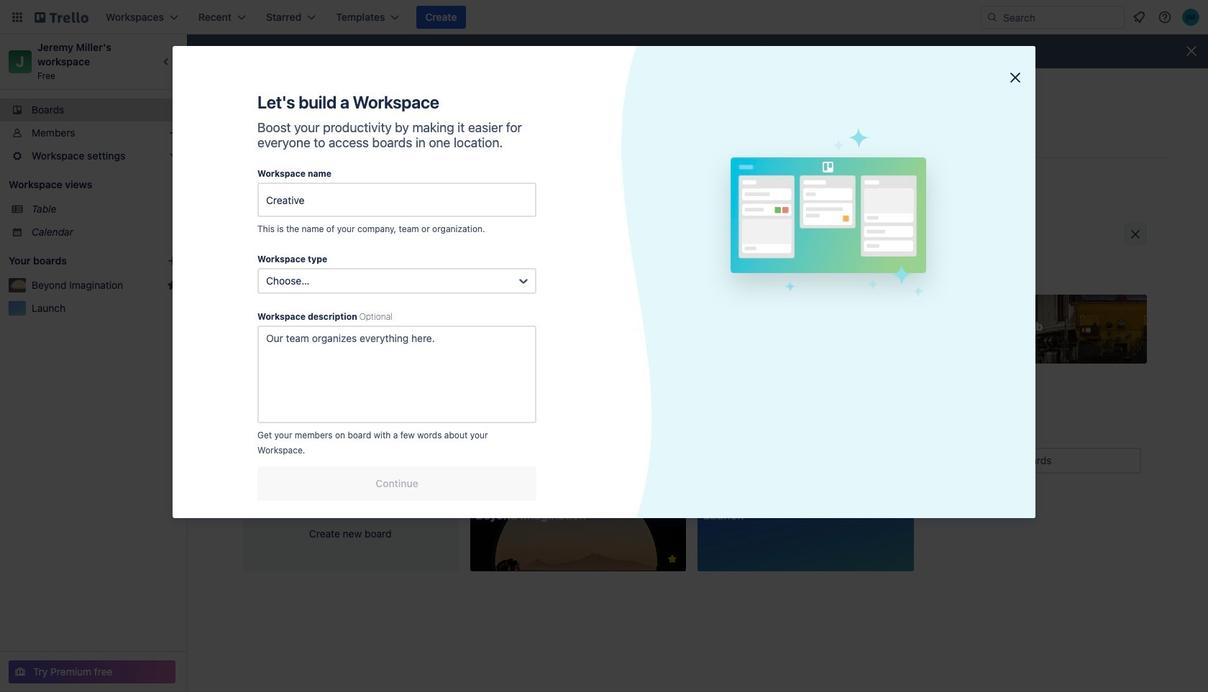 Task type: describe. For each thing, give the bounding box(es) containing it.
search image
[[987, 12, 999, 23]]

add board image
[[167, 255, 178, 267]]

workspace navigation collapse icon image
[[157, 52, 177, 72]]

Our team organizes everything here. text field
[[258, 326, 537, 424]]



Task type: vqa. For each thing, say whether or not it's contained in the screenshot.
permissions
no



Task type: locate. For each thing, give the bounding box(es) containing it.
Search field
[[999, 6, 1124, 28]]

0 notifications image
[[1131, 9, 1148, 26]]

open information menu image
[[1158, 10, 1173, 24]]

primary element
[[0, 0, 1209, 35]]

Search boards text field
[[962, 448, 1142, 474]]

Taco's Co. text field
[[258, 183, 537, 217]]

your boards with 2 items element
[[9, 253, 145, 270]]

starred icon image
[[167, 280, 178, 291]]

jeremy miller (jeremymiller198) image
[[1183, 9, 1200, 26]]



